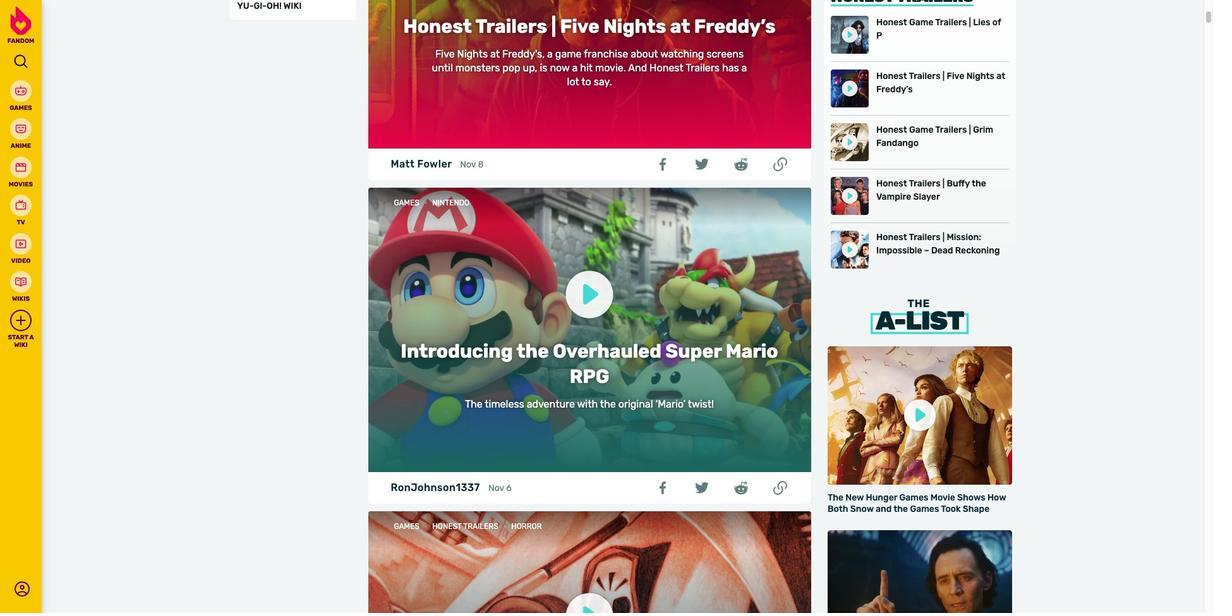Task type: vqa. For each thing, say whether or not it's contained in the screenshot.
those
no



Task type: describe. For each thing, give the bounding box(es) containing it.
the for the timeless adventure with the original 'mario' twist!
[[465, 398, 483, 410]]

honest inside the honest game trailers | lies of p
[[877, 17, 907, 28]]

wikis
[[12, 295, 30, 303]]

0 vertical spatial honest trailers | five nights at freddy's link
[[391, 14, 788, 40]]

yu-
[[237, 0, 254, 11]]

games left movie in the bottom of the page
[[900, 492, 929, 503]]

–
[[925, 245, 930, 256]]

trailers inside the 'honest trailers | mission: impossible – dead reckoning'
[[909, 232, 941, 243]]

honest trailers | buffy the vampire slayer
[[877, 178, 987, 202]]

of
[[993, 17, 1001, 28]]

gi-
[[254, 0, 267, 11]]

trailers inside honest trailers | buffy the vampire slayer
[[909, 178, 941, 189]]

and
[[628, 62, 647, 74]]

fandango
[[877, 138, 919, 148]]

0 vertical spatial nights
[[604, 15, 666, 38]]

honest inside the 'honest trailers | mission: impossible – dead reckoning'
[[877, 232, 907, 243]]

| inside honest game trailers | grim fandango
[[969, 124, 972, 135]]

trailers inside the honest game trailers | lies of p
[[936, 17, 967, 28]]

honest game trailers | grim fandango
[[877, 124, 994, 148]]

nintendo link
[[429, 198, 473, 207]]

five nights at freddy's, a game franchise about watching screens until monsters pop up, is now a hit movie. and honest trailers has a lot to say.
[[432, 48, 747, 88]]

video link
[[0, 233, 42, 265]]

• for nintendo
[[425, 198, 427, 207]]

hit
[[580, 62, 593, 74]]

fandom
[[7, 37, 34, 45]]

p
[[877, 30, 883, 41]]

nov for ronjohnson1337
[[489, 483, 504, 494]]

has
[[722, 62, 739, 74]]

twist!
[[688, 398, 714, 410]]

to
[[582, 76, 591, 88]]

about
[[631, 48, 658, 60]]

the new hunger games movie shows how both snow and the games took shape link
[[828, 346, 1012, 522]]

introducing the overhauled super mario rpg
[[401, 340, 778, 388]]

6
[[506, 483, 512, 494]]

movie
[[931, 492, 956, 503]]

| inside the 'honest trailers | mission: impossible – dead reckoning'
[[943, 232, 945, 243]]

a inside start a wiki
[[29, 333, 34, 341]]

start a wiki link
[[0, 309, 42, 349]]

• left horror
[[504, 522, 506, 531]]

with
[[577, 398, 598, 410]]

honest inside honest game trailers | grim fandango
[[877, 124, 907, 135]]

honest up the 'until'
[[404, 15, 472, 38]]

the timeless adventure with the original 'mario' twist!
[[465, 398, 714, 410]]

games down movie in the bottom of the page
[[910, 503, 939, 514]]

the new hunger games movie shows how both snow and the games took shape
[[828, 492, 1006, 514]]

grim
[[974, 124, 994, 135]]

games • honest trailers • horror
[[394, 522, 542, 531]]

nintendo
[[432, 198, 470, 207]]

honest trailers | mission: impossible – dead reckoning
[[877, 232, 1000, 256]]

rpg
[[570, 366, 610, 388]]

the right with
[[600, 398, 616, 410]]

0 vertical spatial honest trailers | five nights at freddy's
[[404, 15, 776, 38]]

games link for nintendo
[[391, 198, 425, 207]]

freddy's,
[[503, 48, 545, 60]]

1 horizontal spatial at
[[670, 15, 690, 38]]

| up "game"
[[551, 15, 556, 38]]

tv
[[17, 219, 25, 226]]

anime link
[[0, 118, 42, 150]]

start
[[8, 333, 28, 341]]

pop
[[503, 62, 521, 74]]

timeless
[[485, 398, 524, 410]]

honest inside 'five nights at freddy's, a game franchise about watching screens until monsters pop up, is now a hit movie. and honest trailers has a lot to say.'
[[650, 62, 684, 74]]

8
[[478, 159, 484, 170]]

monsters
[[456, 62, 500, 74]]

a right has
[[742, 62, 747, 74]]

honest inside honest trailers | buffy the vampire slayer
[[877, 178, 907, 189]]

honest down ronjohnson1337 link
[[432, 522, 462, 531]]

reckoning
[[956, 245, 1000, 256]]

snow
[[851, 503, 874, 514]]

the inside the new hunger games movie shows how both snow and the games took shape
[[894, 503, 908, 514]]

1 horizontal spatial wiki
[[284, 0, 302, 11]]

| inside honest trailers | buffy the vampire slayer
[[943, 178, 945, 189]]

the for the new hunger games movie shows how both snow and the games took shape
[[828, 492, 844, 503]]

wiki inside start a wiki
[[14, 341, 28, 349]]

games for games • honest trailers • horror
[[394, 522, 420, 531]]

horror link
[[508, 522, 545, 531]]

impossible
[[877, 245, 923, 256]]

honest trailers | mission: impossible – dead reckoning link
[[877, 231, 1009, 257]]

adventure
[[527, 398, 575, 410]]

hunger
[[866, 492, 898, 503]]

screens
[[707, 48, 744, 60]]

games for games
[[10, 104, 32, 112]]

shows
[[958, 492, 986, 503]]

matt
[[391, 158, 415, 170]]

both
[[828, 503, 849, 514]]

1 horizontal spatial five
[[560, 15, 600, 38]]

is
[[540, 62, 548, 74]]

original
[[619, 398, 653, 410]]

| inside the honest game trailers | lies of p
[[969, 17, 972, 28]]

honest game trailers | grim fandango link
[[877, 123, 1009, 150]]

tv link
[[0, 195, 42, 227]]

slayer
[[914, 191, 940, 202]]

how
[[988, 492, 1006, 503]]

say.
[[594, 76, 612, 88]]

honest trailers link
[[429, 522, 504, 531]]

now
[[550, 62, 570, 74]]

games link for honest trailers
[[391, 522, 425, 531]]

new
[[846, 492, 864, 503]]

and
[[876, 503, 892, 514]]



Task type: locate. For each thing, give the bounding box(es) containing it.
0 vertical spatial wiki
[[284, 0, 302, 11]]

1 vertical spatial five
[[435, 48, 455, 60]]

2 vertical spatial games link
[[391, 522, 425, 531]]

five up the 'until'
[[435, 48, 455, 60]]

game up fandango
[[910, 124, 934, 135]]

honest trailers | five nights at freddy's down honest game trailers | lies of p link at right
[[877, 71, 1006, 95]]

honest up the p
[[877, 17, 907, 28]]

the inside introducing the overhauled super mario rpg
[[517, 340, 549, 363]]

trailers inside honest game trailers | grim fandango
[[936, 124, 967, 135]]

games link
[[0, 80, 42, 112], [391, 198, 425, 207], [391, 522, 425, 531]]

ronjohnson1337 link
[[391, 482, 483, 494]]

five inside 'five nights at freddy's, a game franchise about watching screens until monsters pop up, is now a hit movie. and honest trailers has a lot to say.'
[[435, 48, 455, 60]]

matt fowler
[[391, 158, 452, 170]]

games up anime link
[[10, 104, 32, 112]]

mario
[[726, 340, 778, 363]]

overhauled
[[553, 340, 662, 363]]

up,
[[523, 62, 538, 74]]

the right and
[[894, 503, 908, 514]]

honest trailers | five nights at freddy's
[[404, 15, 776, 38], [877, 71, 1006, 95]]

nov left 6 on the left of page
[[489, 483, 504, 494]]

• down ronjohnson1337
[[425, 522, 427, 531]]

1 vertical spatial game
[[910, 124, 934, 135]]

honest down the p
[[877, 71, 907, 81]]

| inside honest trailers | five nights at freddy's
[[943, 71, 945, 81]]

a
[[547, 48, 553, 60], [572, 62, 578, 74], [742, 62, 747, 74], [29, 333, 34, 341]]

nov left 8
[[460, 159, 476, 170]]

0 horizontal spatial five
[[435, 48, 455, 60]]

dead
[[932, 245, 953, 256]]

trailers inside 'five nights at freddy's, a game franchise about watching screens until monsters pop up, is now a hit movie. and honest trailers has a lot to say.'
[[686, 62, 720, 74]]

0 horizontal spatial nov
[[460, 159, 476, 170]]

nights up monsters
[[457, 48, 488, 60]]

games • nintendo
[[394, 198, 470, 207]]

anime
[[11, 142, 31, 150]]

trailers up –
[[909, 232, 941, 243]]

games link up anime link
[[0, 80, 42, 112]]

game left "lies"
[[910, 17, 934, 28]]

the
[[972, 178, 987, 189], [517, 340, 549, 363], [600, 398, 616, 410], [894, 503, 908, 514]]

lies
[[974, 17, 991, 28]]

super
[[666, 340, 722, 363]]

franchise
[[584, 48, 628, 60]]

at up watching
[[670, 15, 690, 38]]

honest game trailers | lies of p link
[[877, 16, 1009, 42]]

game
[[555, 48, 582, 60]]

0 vertical spatial games link
[[0, 80, 42, 112]]

0 vertical spatial at
[[670, 15, 690, 38]]

games link down matt
[[391, 198, 425, 207]]

1 game from the top
[[910, 17, 934, 28]]

honest trailers | buffy the vampire slayer link
[[877, 177, 1009, 203]]

a left hit
[[572, 62, 578, 74]]

honest up vampire
[[877, 178, 907, 189]]

at up monsters
[[491, 48, 500, 60]]

the left timeless
[[465, 398, 483, 410]]

freddy's
[[694, 15, 776, 38], [877, 84, 913, 95]]

0 horizontal spatial the
[[465, 398, 483, 410]]

• for honest
[[425, 522, 427, 531]]

games down ronjohnson1337
[[394, 522, 420, 531]]

start a wiki
[[8, 333, 34, 349]]

1 horizontal spatial honest trailers | five nights at freddy's
[[877, 71, 1006, 95]]

• left 'nintendo' on the top
[[425, 198, 427, 207]]

1 vertical spatial nov
[[489, 483, 504, 494]]

honest inside honest trailers | five nights at freddy's
[[877, 71, 907, 81]]

yu-gi-oh! wiki
[[237, 0, 302, 11]]

0 horizontal spatial wiki
[[14, 341, 28, 349]]

took
[[941, 503, 961, 514]]

2 vertical spatial five
[[947, 71, 965, 81]]

shape
[[963, 503, 990, 514]]

0 vertical spatial the
[[465, 398, 483, 410]]

1 horizontal spatial honest trailers | five nights at freddy's link
[[877, 69, 1009, 96]]

trailers left "lies"
[[936, 17, 967, 28]]

honest down watching
[[650, 62, 684, 74]]

five inside honest trailers | five nights at freddy's
[[947, 71, 965, 81]]

0 horizontal spatial freddy's
[[694, 15, 776, 38]]

honest game trailers | lies of p
[[877, 17, 1001, 41]]

video
[[11, 257, 31, 265]]

nov 6
[[489, 483, 512, 494]]

trailers up slayer
[[909, 178, 941, 189]]

nov for matt fowler
[[460, 159, 476, 170]]

1 vertical spatial honest trailers | five nights at freddy's link
[[877, 69, 1009, 96]]

game inside the honest game trailers | lies of p
[[910, 17, 934, 28]]

at inside 'five nights at freddy's, a game franchise about watching screens until monsters pop up, is now a hit movie. and honest trailers has a lot to say.'
[[491, 48, 500, 60]]

1 horizontal spatial nov
[[489, 483, 504, 494]]

|
[[551, 15, 556, 38], [969, 17, 972, 28], [943, 71, 945, 81], [969, 124, 972, 135], [943, 178, 945, 189], [943, 232, 945, 243]]

five down honest game trailers | lies of p link at right
[[947, 71, 965, 81]]

watching
[[661, 48, 704, 60]]

1 vertical spatial honest trailers | five nights at freddy's
[[877, 71, 1006, 95]]

freddy's up fandango
[[877, 84, 913, 95]]

0 horizontal spatial honest trailers | five nights at freddy's link
[[391, 14, 788, 40]]

1 vertical spatial freddy's
[[877, 84, 913, 95]]

the up 'adventure'
[[517, 340, 549, 363]]

mission:
[[947, 232, 982, 243]]

0 vertical spatial freddy's
[[694, 15, 776, 38]]

0 horizontal spatial at
[[491, 48, 500, 60]]

1 vertical spatial wiki
[[14, 341, 28, 349]]

vampire
[[877, 191, 912, 202]]

the up the both
[[828, 492, 844, 503]]

0 horizontal spatial honest trailers | five nights at freddy's
[[404, 15, 776, 38]]

2 vertical spatial nights
[[967, 71, 995, 81]]

trailers down watching
[[686, 62, 720, 74]]

2 game from the top
[[910, 124, 934, 135]]

a up is
[[547, 48, 553, 60]]

yu-gi-oh! wiki link
[[237, 0, 348, 12]]

wiki right "oh!"
[[284, 0, 302, 11]]

1 horizontal spatial nights
[[604, 15, 666, 38]]

trailers left grim
[[936, 124, 967, 135]]

lot
[[567, 76, 579, 88]]

wiki down "start" in the bottom of the page
[[14, 341, 28, 349]]

freddy's inside honest trailers | five nights at freddy's
[[877, 84, 913, 95]]

game for honest game trailers | grim fandango
[[910, 124, 934, 135]]

introducing
[[401, 340, 513, 363]]

'mario'
[[656, 398, 686, 410]]

1 vertical spatial the
[[828, 492, 844, 503]]

0 vertical spatial game
[[910, 17, 934, 28]]

nights inside honest trailers | five nights at freddy's
[[967, 71, 995, 81]]

the inside honest trailers | buffy the vampire slayer
[[972, 178, 987, 189]]

wiki
[[284, 0, 302, 11], [14, 341, 28, 349]]

trailers
[[476, 15, 547, 38], [936, 17, 967, 28], [686, 62, 720, 74], [909, 71, 941, 81], [936, 124, 967, 135], [909, 178, 941, 189], [909, 232, 941, 243], [463, 522, 499, 531]]

honest
[[404, 15, 472, 38], [877, 17, 907, 28], [650, 62, 684, 74], [877, 71, 907, 81], [877, 124, 907, 135], [877, 178, 907, 189], [877, 232, 907, 243], [432, 522, 462, 531]]

trailers inside honest trailers | five nights at freddy's
[[909, 71, 941, 81]]

1 horizontal spatial the
[[828, 492, 844, 503]]

honest trailers | five nights at freddy's up the franchise
[[404, 15, 776, 38]]

buffy
[[947, 178, 970, 189]]

movies
[[9, 180, 33, 188]]

until
[[432, 62, 453, 74]]

trailers up freddy's, at top
[[476, 15, 547, 38]]

0 vertical spatial nov
[[460, 159, 476, 170]]

the
[[465, 398, 483, 410], [828, 492, 844, 503]]

honest trailers | five nights at freddy's link up honest game trailers | grim fandango link
[[877, 69, 1009, 96]]

game
[[910, 17, 934, 28], [910, 124, 934, 135]]

2 horizontal spatial five
[[947, 71, 965, 81]]

five up "game"
[[560, 15, 600, 38]]

1 horizontal spatial freddy's
[[877, 84, 913, 95]]

fowler
[[417, 158, 452, 170]]

2 horizontal spatial nights
[[967, 71, 995, 81]]

1 vertical spatial games link
[[391, 198, 425, 207]]

horror
[[511, 522, 542, 531]]

games link down ronjohnson1337
[[391, 522, 425, 531]]

trailers down the honest game trailers | lies of p
[[909, 71, 941, 81]]

at down of
[[997, 71, 1006, 81]]

nov 8
[[460, 159, 484, 170]]

introducing the overhauled super mario rpg link
[[391, 339, 788, 390]]

nights inside 'five nights at freddy's, a game franchise about watching screens until monsters pop up, is now a hit movie. and honest trailers has a lot to say.'
[[457, 48, 488, 60]]

2 vertical spatial at
[[997, 71, 1006, 81]]

oh!
[[267, 0, 282, 11]]

nov
[[460, 159, 476, 170], [489, 483, 504, 494]]

five
[[560, 15, 600, 38], [435, 48, 455, 60], [947, 71, 965, 81]]

2 horizontal spatial at
[[997, 71, 1006, 81]]

the inside the new hunger games movie shows how both snow and the games took shape
[[828, 492, 844, 503]]

0 horizontal spatial nights
[[457, 48, 488, 60]]

honest up impossible
[[877, 232, 907, 243]]

games
[[10, 104, 32, 112], [394, 198, 420, 207], [900, 492, 929, 503], [910, 503, 939, 514], [394, 522, 420, 531]]

movie.
[[595, 62, 626, 74]]

•
[[425, 198, 427, 207], [425, 522, 427, 531], [504, 522, 506, 531]]

honest trailers | five nights at freddy's link up the franchise
[[391, 14, 788, 40]]

freddy's up the screens
[[694, 15, 776, 38]]

nights up about
[[604, 15, 666, 38]]

1 vertical spatial nights
[[457, 48, 488, 60]]

games down matt
[[394, 198, 420, 207]]

| down honest game trailers | lies of p link at right
[[943, 71, 945, 81]]

at
[[670, 15, 690, 38], [491, 48, 500, 60], [997, 71, 1006, 81]]

games for games • nintendo
[[394, 198, 420, 207]]

| up dead
[[943, 232, 945, 243]]

1 vertical spatial at
[[491, 48, 500, 60]]

game for honest game trailers | lies of p
[[910, 17, 934, 28]]

honest up fandango
[[877, 124, 907, 135]]

| left "lies"
[[969, 17, 972, 28]]

nights down "lies"
[[967, 71, 995, 81]]

game inside honest game trailers | grim fandango
[[910, 124, 934, 135]]

a right "start" in the bottom of the page
[[29, 333, 34, 341]]

ronjohnson1337
[[391, 482, 480, 494]]

| left grim
[[969, 124, 972, 135]]

matt fowler link
[[391, 158, 455, 170]]

fandom link
[[2, 6, 40, 45]]

trailers down "nov 6"
[[463, 522, 499, 531]]

0 vertical spatial five
[[560, 15, 600, 38]]

the right "buffy"
[[972, 178, 987, 189]]

| left "buffy"
[[943, 178, 945, 189]]



